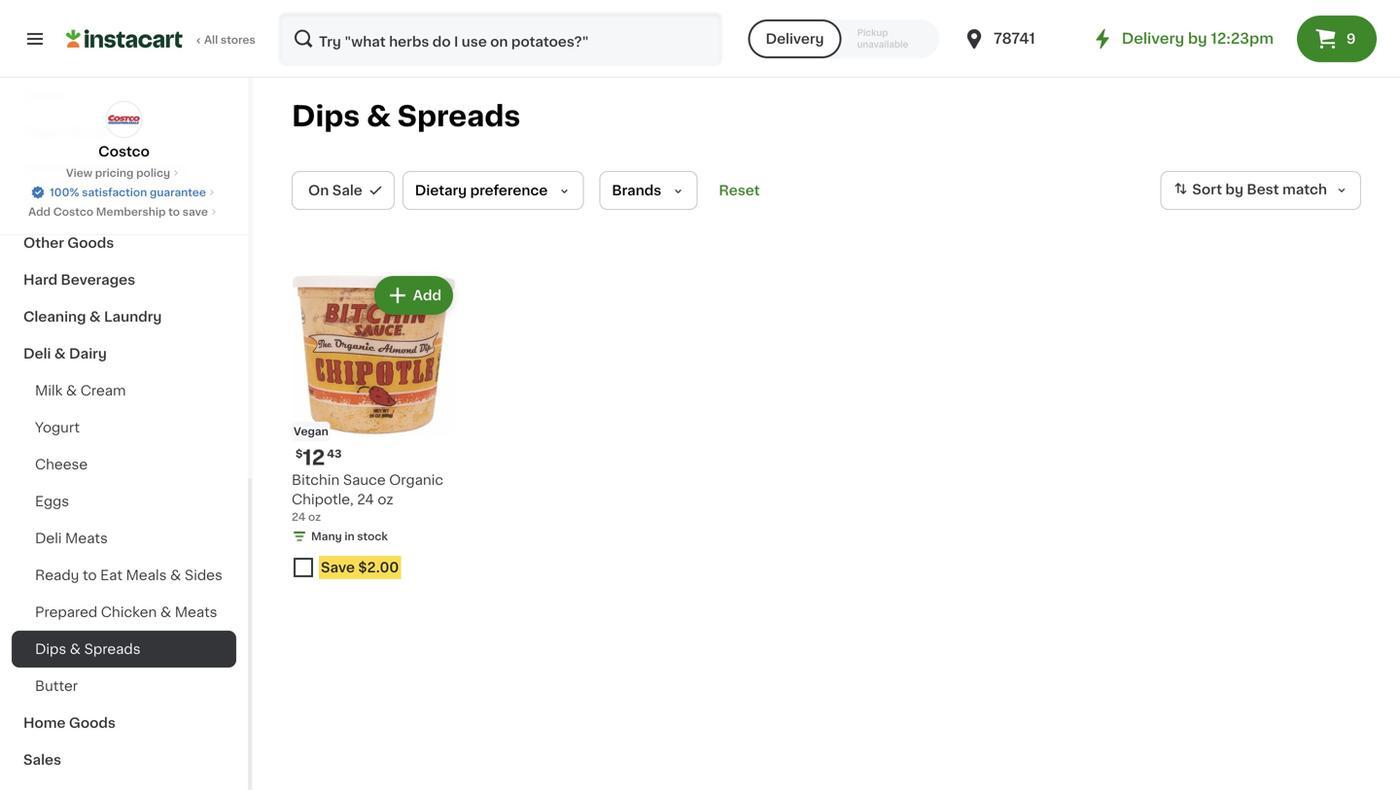 Task type: locate. For each thing, give the bounding box(es) containing it.
costco inside add costco membership to save link
[[53, 207, 93, 217]]

0 vertical spatial goods
[[68, 125, 115, 139]]

stores
[[221, 35, 256, 45]]

Search field
[[280, 14, 721, 64]]

1 vertical spatial to
[[83, 569, 97, 583]]

delivery for delivery by 12:23pm
[[1122, 32, 1185, 46]]

spreads down prepared chicken & meats 'link'
[[84, 643, 141, 657]]

1 horizontal spatial by
[[1226, 183, 1244, 197]]

by for sort
[[1226, 183, 1244, 197]]

1 horizontal spatial meats
[[175, 606, 217, 620]]

delivery
[[1122, 32, 1185, 46], [766, 32, 824, 46]]

paper goods
[[23, 125, 115, 139]]

in
[[345, 532, 355, 542]]

dietary
[[415, 184, 467, 197]]

health & personal care link
[[12, 151, 236, 188]]

deli up the milk
[[23, 347, 51, 361]]

deli & dairy
[[23, 347, 107, 361]]

&
[[367, 103, 391, 130], [73, 162, 85, 176], [89, 310, 101, 324], [54, 347, 66, 361], [66, 384, 77, 398], [170, 569, 181, 583], [160, 606, 171, 620], [70, 643, 81, 657]]

meats up eat
[[65, 532, 108, 546]]

1 horizontal spatial 24
[[357, 493, 374, 507]]

0 horizontal spatial delivery
[[766, 32, 824, 46]]

by left the 12:23pm
[[1189, 32, 1208, 46]]

brands button
[[600, 171, 698, 210]]

to down the guarantee
[[168, 207, 180, 217]]

0 vertical spatial by
[[1189, 32, 1208, 46]]

0 vertical spatial meats
[[65, 532, 108, 546]]

best match
[[1247, 183, 1328, 197]]

milk & cream link
[[12, 373, 236, 410]]

1 vertical spatial deli
[[35, 532, 62, 546]]

1 horizontal spatial dips & spreads
[[292, 103, 521, 130]]

wine link
[[12, 188, 236, 225]]

0 vertical spatial deli
[[23, 347, 51, 361]]

satisfaction
[[82, 187, 147, 198]]

1 vertical spatial costco
[[53, 207, 93, 217]]

0 vertical spatial 24
[[357, 493, 374, 507]]

goods for paper goods
[[68, 125, 115, 139]]

1 vertical spatial goods
[[67, 236, 114, 250]]

$ 12 43
[[296, 448, 342, 468]]

0 vertical spatial costco
[[98, 145, 150, 159]]

goods up beverages
[[67, 236, 114, 250]]

& right the milk
[[66, 384, 77, 398]]

hard
[[23, 273, 58, 287]]

0 horizontal spatial add
[[28, 207, 51, 217]]

deli & dairy link
[[12, 336, 236, 373]]

to left eat
[[83, 569, 97, 583]]

24 down the chipotle,
[[292, 512, 306, 523]]

0 horizontal spatial dips
[[35, 643, 66, 657]]

meats inside 'link'
[[175, 606, 217, 620]]

None search field
[[278, 12, 723, 66]]

dips up on
[[292, 103, 360, 130]]

0 vertical spatial add
[[28, 207, 51, 217]]

spreads
[[398, 103, 521, 130], [84, 643, 141, 657]]

& right chicken
[[160, 606, 171, 620]]

& up on sale button
[[367, 103, 391, 130]]

0 vertical spatial to
[[168, 207, 180, 217]]

cleaning & laundry
[[23, 310, 162, 324]]

1 vertical spatial oz
[[308, 512, 321, 523]]

personal
[[88, 162, 149, 176]]

yogurt link
[[12, 410, 236, 446]]

meats down the sides
[[175, 606, 217, 620]]

1 vertical spatial by
[[1226, 183, 1244, 197]]

goods for other goods
[[67, 236, 114, 250]]

instacart logo image
[[66, 27, 183, 51]]

on
[[308, 184, 329, 197]]

pricing
[[95, 168, 134, 178]]

1 vertical spatial 24
[[292, 512, 306, 523]]

goods up health & personal care
[[68, 125, 115, 139]]

0 horizontal spatial by
[[1189, 32, 1208, 46]]

organic
[[389, 474, 444, 487]]

butter
[[35, 680, 78, 694]]

dips & spreads down prepared
[[35, 643, 141, 657]]

1 vertical spatial meats
[[175, 606, 217, 620]]

preference
[[470, 184, 548, 197]]

24 down the sauce on the bottom
[[357, 493, 374, 507]]

dips & spreads link
[[12, 631, 236, 668]]

eggs link
[[12, 483, 236, 520]]

by inside field
[[1226, 183, 1244, 197]]

1 horizontal spatial delivery
[[1122, 32, 1185, 46]]

add
[[28, 207, 51, 217], [413, 289, 442, 303]]

costco up personal
[[98, 145, 150, 159]]

0 horizontal spatial dips & spreads
[[35, 643, 141, 657]]

many
[[311, 532, 342, 542]]

hard beverages link
[[12, 262, 236, 299]]

goods
[[68, 125, 115, 139], [67, 236, 114, 250], [69, 717, 116, 731]]

& inside 'link'
[[160, 606, 171, 620]]

cleaning & laundry link
[[12, 299, 236, 336]]

delivery for delivery
[[766, 32, 824, 46]]

dips inside 'dips & spreads' link
[[35, 643, 66, 657]]

vegan
[[294, 427, 329, 437]]

spreads inside 'dips & spreads' link
[[84, 643, 141, 657]]

deli down eggs
[[35, 532, 62, 546]]

eggs
[[35, 495, 69, 509]]

dips up butter on the bottom left of the page
[[35, 643, 66, 657]]

0 horizontal spatial 24
[[292, 512, 306, 523]]

goods right home
[[69, 717, 116, 731]]

dietary preference button
[[402, 171, 584, 210]]

chicken
[[101, 606, 157, 620]]

delivery by 12:23pm
[[1122, 32, 1274, 46]]

oz down the chipotle,
[[308, 512, 321, 523]]

liquor
[[23, 89, 68, 102]]

0 horizontal spatial meats
[[65, 532, 108, 546]]

home goods link
[[12, 705, 236, 742]]

0 horizontal spatial to
[[83, 569, 97, 583]]

costco down 100%
[[53, 207, 93, 217]]

on sale
[[308, 184, 363, 197]]

sales link
[[12, 742, 236, 779]]

dips & spreads
[[292, 103, 521, 130], [35, 643, 141, 657]]

1 horizontal spatial oz
[[378, 493, 394, 507]]

delivery button
[[748, 19, 842, 58]]

1 horizontal spatial add
[[413, 289, 442, 303]]

0 horizontal spatial costco
[[53, 207, 93, 217]]

sales
[[23, 754, 61, 767]]

1 vertical spatial dips & spreads
[[35, 643, 141, 657]]

dips
[[292, 103, 360, 130], [35, 643, 66, 657]]

sort by
[[1193, 183, 1244, 197]]

bitchin
[[292, 474, 340, 487]]

1 vertical spatial add
[[413, 289, 442, 303]]

deli meats
[[35, 532, 108, 546]]

& down prepared
[[70, 643, 81, 657]]

1 horizontal spatial to
[[168, 207, 180, 217]]

1 vertical spatial spreads
[[84, 643, 141, 657]]

& down beverages
[[89, 310, 101, 324]]

deli
[[23, 347, 51, 361], [35, 532, 62, 546]]

dips & spreads up dietary
[[292, 103, 521, 130]]

liquor link
[[12, 77, 236, 114]]

0 horizontal spatial spreads
[[84, 643, 141, 657]]

24
[[357, 493, 374, 507], [292, 512, 306, 523]]

oz down the sauce on the bottom
[[378, 493, 394, 507]]

delivery inside button
[[766, 32, 824, 46]]

dips & spreads inside 'dips & spreads' link
[[35, 643, 141, 657]]

1 vertical spatial dips
[[35, 643, 66, 657]]

add costco membership to save
[[28, 207, 208, 217]]

add inside button
[[413, 289, 442, 303]]

1 horizontal spatial costco
[[98, 145, 150, 159]]

2 vertical spatial goods
[[69, 717, 116, 731]]

& up 100%
[[73, 162, 85, 176]]

0 vertical spatial spreads
[[398, 103, 521, 130]]

spreads up dietary
[[398, 103, 521, 130]]

1 horizontal spatial spreads
[[398, 103, 521, 130]]

costco link
[[98, 101, 150, 161]]

reset
[[719, 184, 760, 197]]

by right sort
[[1226, 183, 1244, 197]]

0 vertical spatial dips
[[292, 103, 360, 130]]

0 vertical spatial dips & spreads
[[292, 103, 521, 130]]



Task type: describe. For each thing, give the bounding box(es) containing it.
health & personal care
[[23, 162, 186, 176]]

delivery by 12:23pm link
[[1091, 27, 1274, 51]]

Best match Sort by field
[[1161, 171, 1362, 210]]

health
[[23, 162, 70, 176]]

cream
[[81, 384, 126, 398]]

milk
[[35, 384, 63, 398]]

cheese link
[[12, 446, 236, 483]]

beverages
[[61, 273, 135, 287]]

stock
[[357, 532, 388, 542]]

best
[[1247, 183, 1280, 197]]

membership
[[96, 207, 166, 217]]

guarantee
[[150, 187, 206, 198]]

ready to eat meals & sides link
[[12, 557, 236, 594]]

paper goods link
[[12, 114, 236, 151]]

add button
[[376, 278, 451, 313]]

all stores link
[[66, 12, 257, 66]]

dairy
[[69, 347, 107, 361]]

1 horizontal spatial dips
[[292, 103, 360, 130]]

9
[[1347, 32, 1357, 46]]

butter link
[[12, 668, 236, 705]]

all
[[204, 35, 218, 45]]

other goods link
[[12, 225, 236, 262]]

prepared chicken & meats link
[[12, 594, 236, 631]]

meals
[[126, 569, 167, 583]]

all stores
[[204, 35, 256, 45]]

$2.00
[[358, 561, 399, 575]]

sauce
[[343, 474, 386, 487]]

dietary preference
[[415, 184, 548, 197]]

costco logo image
[[106, 101, 143, 138]]

100% satisfaction guarantee
[[50, 187, 206, 198]]

home goods
[[23, 717, 116, 731]]

service type group
[[748, 19, 940, 58]]

view
[[66, 168, 92, 178]]

view pricing policy
[[66, 168, 170, 178]]

sale
[[332, 184, 363, 197]]

& left dairy
[[54, 347, 66, 361]]

home
[[23, 717, 66, 731]]

care
[[153, 162, 186, 176]]

add costco membership to save link
[[28, 204, 220, 220]]

on sale button
[[292, 171, 395, 210]]

12:23pm
[[1211, 32, 1274, 46]]

save
[[183, 207, 208, 217]]

add for add
[[413, 289, 442, 303]]

save
[[321, 561, 355, 575]]

add for add costco membership to save
[[28, 207, 51, 217]]

goods for home goods
[[69, 717, 116, 731]]

prepared chicken & meats
[[35, 606, 217, 620]]

9 button
[[1298, 16, 1377, 62]]

chipotle,
[[292, 493, 354, 507]]

brands
[[612, 184, 662, 197]]

save $2.00 button
[[292, 553, 457, 588]]

by for delivery
[[1189, 32, 1208, 46]]

100% satisfaction guarantee button
[[30, 181, 218, 200]]

0 horizontal spatial oz
[[308, 512, 321, 523]]

bitchin sauce organic chipotle, 24 oz 24 oz
[[292, 474, 444, 523]]

0 vertical spatial oz
[[378, 493, 394, 507]]

ready
[[35, 569, 79, 583]]

eat
[[100, 569, 123, 583]]

view pricing policy link
[[66, 165, 182, 181]]

78741 button
[[963, 12, 1080, 66]]

reset button
[[713, 171, 766, 210]]

deli meats link
[[12, 520, 236, 557]]

sides
[[185, 569, 223, 583]]

policy
[[136, 168, 170, 178]]

43
[[327, 449, 342, 460]]

hard beverages
[[23, 273, 135, 287]]

deli for deli & dairy
[[23, 347, 51, 361]]

save $2.00
[[321, 561, 399, 575]]

other
[[23, 236, 64, 250]]

milk & cream
[[35, 384, 126, 398]]

yogurt
[[35, 421, 80, 435]]

cleaning
[[23, 310, 86, 324]]

product group
[[292, 272, 457, 588]]

& left the sides
[[170, 569, 181, 583]]

deli for deli meats
[[35, 532, 62, 546]]

other goods
[[23, 236, 114, 250]]

100%
[[50, 187, 79, 198]]

match
[[1283, 183, 1328, 197]]

sort
[[1193, 183, 1223, 197]]

cheese
[[35, 458, 88, 472]]

$
[[296, 449, 303, 460]]

ready to eat meals & sides
[[35, 569, 223, 583]]



Task type: vqa. For each thing, say whether or not it's contained in the screenshot.
$ 5 19
no



